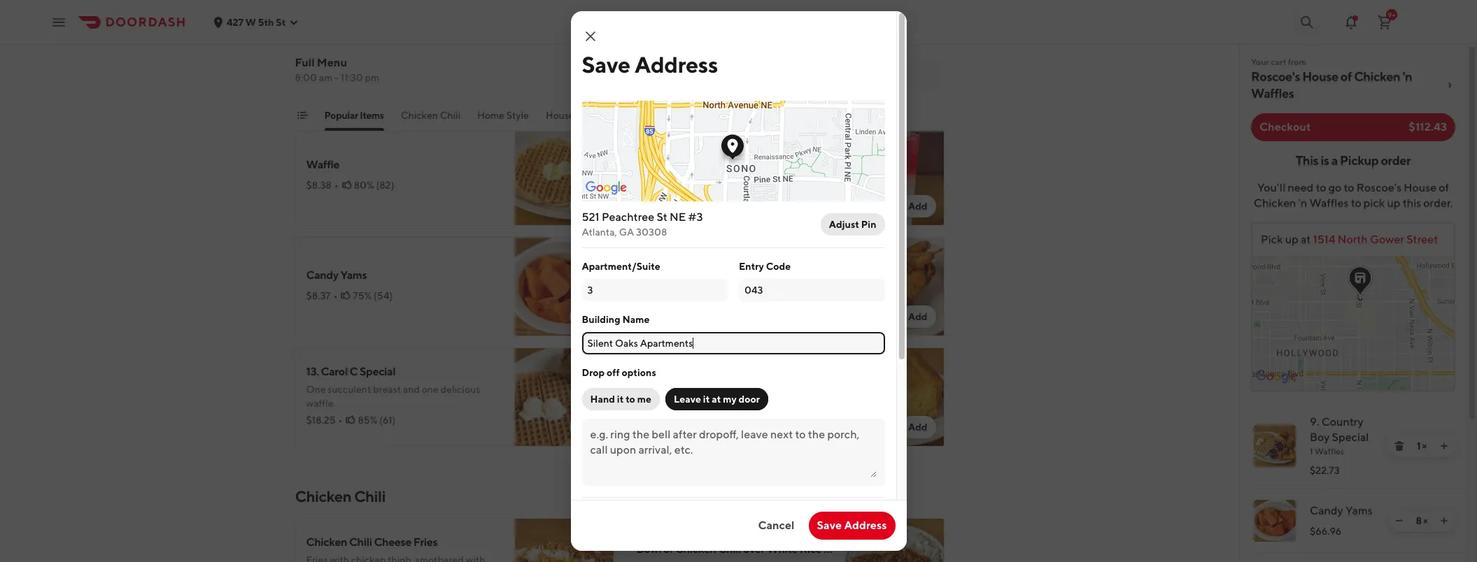 Task type: describe. For each thing, give the bounding box(es) containing it.
add for corn bread
[[909, 422, 928, 433]]

to inside button
[[626, 394, 636, 405]]

add for one wing
[[909, 312, 928, 323]]

13.
[[306, 365, 319, 379]]

83% (54)
[[686, 291, 726, 302]]

0 horizontal spatial save address
[[582, 51, 718, 78]]

pickup
[[1341, 153, 1379, 168]]

add for waffle
[[578, 201, 598, 212]]

chili up chicken chili cheese fries
[[354, 488, 386, 506]]

home style button
[[478, 109, 529, 131]]

13. carol c special image
[[515, 348, 614, 447]]

0 horizontal spatial up
[[1286, 233, 1299, 246]]

• for candy yams
[[334, 291, 338, 302]]

2 vertical spatial or
[[824, 543, 834, 557]]

of inside you'll need to go to roscoe's house of chicken 'n waffles to pick up this order.
[[1440, 181, 1450, 195]]

rice
[[800, 543, 822, 557]]

$5.39 •
[[637, 401, 669, 412]]

add button for three wings and a choice of two waffles or potato salad or french fries
[[570, 85, 606, 107]]

75% (54)
[[353, 291, 393, 302]]

save address button
[[809, 512, 896, 540]]

bowl of chicken chili over white rice or beans image
[[845, 519, 945, 563]]

peachtree
[[602, 211, 655, 224]]

of up (101)
[[723, 53, 732, 64]]

remove one from cart image
[[1395, 516, 1406, 527]]

× for candy yams
[[1424, 516, 1429, 527]]

1514
[[1314, 233, 1336, 246]]

• for comes with choice of chicken.
[[671, 69, 675, 81]]

80%
[[354, 180, 374, 191]]

punch.
[[726, 170, 756, 181]]

from
[[1289, 57, 1307, 67]]

chicken chili cheese fries image
[[515, 519, 614, 563]]

-
[[335, 72, 339, 83]]

0 vertical spatial 9. country boy special image
[[515, 16, 614, 116]]

boy
[[1311, 431, 1330, 445]]

chicken chili button
[[401, 109, 461, 131]]

add for sunset
[[909, 201, 928, 212]]

hand
[[591, 394, 615, 405]]

open menu image
[[50, 14, 67, 30]]

1 horizontal spatial powered by google image
[[1257, 370, 1298, 384]]

5th
[[258, 16, 274, 28]]

remove item from cart image
[[1395, 441, 1406, 452]]

close save address image
[[582, 28, 599, 45]]

one wing image
[[845, 237, 945, 337]]

76% (96)
[[358, 76, 397, 88]]

waffle.
[[306, 398, 336, 410]]

(82)
[[376, 180, 394, 191]]

up inside you'll need to go to roscoe's house of chicken 'n waffles to pick up this order.
[[1388, 197, 1401, 210]]

save address inside button
[[817, 519, 887, 533]]

add button for candy yams
[[570, 306, 606, 328]]

$18.25 •
[[306, 415, 343, 426]]

wing
[[660, 269, 688, 282]]

waffles for roscoe's
[[1252, 86, 1295, 101]]

Apartment/Suite text field
[[588, 284, 723, 298]]

full menu 8:00 am - 11:30 pm
[[295, 56, 379, 83]]

to right go
[[1345, 181, 1355, 195]]

delicious
[[441, 384, 480, 396]]

street
[[1407, 233, 1439, 246]]

Item Search search field
[[743, 66, 934, 81]]

go
[[1329, 181, 1342, 195]]

chicken inside roscoe's house of chicken 'n waffles
[[1355, 69, 1401, 84]]

82% (51)
[[685, 401, 722, 412]]

chili inside button
[[440, 110, 461, 121]]

breast
[[373, 384, 401, 396]]

map region for the powered by google image in the save address dialog
[[537, 0, 895, 309]]

$66.96
[[1311, 526, 1342, 538]]

order
[[1382, 153, 1412, 168]]

sunset image
[[845, 127, 945, 226]]

leave it at my door
[[674, 394, 760, 405]]

1 vertical spatial a
[[1332, 153, 1338, 168]]

add one to cart image
[[1439, 516, 1451, 527]]

to left 'pick'
[[1352, 197, 1362, 210]]

combos
[[577, 110, 614, 121]]

bread
[[663, 379, 693, 393]]

popular
[[324, 110, 358, 121]]

beverages button
[[672, 109, 718, 131]]

carol
[[321, 365, 348, 379]]

$5.09 •
[[637, 291, 671, 302]]

$18.25
[[306, 415, 336, 426]]

w
[[246, 16, 256, 28]]

pick
[[1364, 197, 1386, 210]]

add for 13. carol c special
[[578, 422, 598, 433]]

85%
[[358, 415, 378, 426]]

bowl of chicken chili over white rice or beans
[[637, 543, 867, 557]]

me
[[638, 394, 652, 405]]

9.
[[1311, 416, 1320, 429]]

succulent
[[328, 384, 371, 396]]

fries
[[414, 536, 438, 550]]

at for 1514
[[1301, 233, 1312, 246]]

'n inside roscoe's house of chicken 'n waffles
[[1403, 69, 1413, 84]]

0 horizontal spatial or
[[363, 60, 372, 71]]

adjust
[[829, 219, 860, 230]]

0 vertical spatial st
[[276, 16, 286, 28]]

three wings and a choice of two waffles or potato salad or french fries
[[306, 46, 491, 71]]

× for 9. country boy special
[[1423, 441, 1428, 452]]

entry code
[[739, 261, 791, 272]]

door
[[739, 394, 760, 405]]

three
[[306, 46, 332, 57]]

st inside 521 peachtree st ne #3 atlanta, ga 30308
[[657, 211, 668, 224]]

chicken chili cheese fries
[[306, 536, 438, 550]]

0 vertical spatial one
[[637, 269, 658, 282]]

1 horizontal spatial yams
[[1346, 505, 1373, 518]]

(51)
[[706, 401, 722, 412]]

leave
[[674, 394, 701, 405]]

house inside you'll need to go to roscoe's house of chicken 'n waffles to pick up this order.
[[1405, 181, 1437, 195]]

list containing 9. country boy special
[[1241, 403, 1467, 563]]

$112.43
[[1410, 120, 1448, 134]]

8:00
[[295, 72, 317, 83]]

house combos button
[[546, 109, 614, 131]]

add button for sunset
[[900, 195, 936, 218]]

e.g. ring the bell after dropoff, leave next to the porch, call upon arrival, etc. text field
[[591, 428, 877, 478]]

Entry Code text field
[[745, 284, 880, 298]]

chili left over
[[719, 543, 741, 557]]

comes with choice of chicken.
[[637, 53, 771, 64]]

79% (101)
[[690, 69, 732, 81]]

atlanta,
[[582, 227, 617, 238]]

entry
[[739, 261, 764, 272]]

white
[[767, 543, 798, 557]]

Building Name text field
[[588, 337, 880, 351]]

• for corn bread
[[665, 401, 669, 412]]

roscoe's inside you'll need to go to roscoe's house of chicken 'n waffles to pick up this order.
[[1357, 181, 1402, 195]]

1514 north gower street link
[[1312, 233, 1439, 246]]

waffles
[[449, 46, 480, 57]]

9+ button
[[1372, 8, 1400, 36]]

85% (61)
[[358, 415, 396, 426]]

style
[[507, 110, 529, 121]]

powered by google image inside save address dialog
[[586, 181, 627, 195]]

address inside button
[[845, 519, 887, 533]]

fruit
[[705, 170, 724, 181]]

chicken up chicken chili cheese fries
[[295, 488, 352, 506]]

$6.88
[[637, 187, 663, 198]]

home
[[478, 110, 505, 121]]

full
[[295, 56, 315, 69]]

cheese
[[374, 536, 412, 550]]

waffle image
[[515, 127, 614, 226]]

pin
[[862, 219, 877, 230]]

choice inside three wings and a choice of two waffles or potato salad or french fries
[[387, 46, 417, 57]]

special for 9. country boy special
[[1333, 431, 1370, 445]]

1 vertical spatial candy yams
[[1311, 505, 1373, 518]]

save address dialog
[[537, 0, 907, 563]]

of inside roscoe's house of chicken 'n waffles
[[1341, 69, 1353, 84]]

75%
[[353, 291, 372, 302]]

drop
[[582, 368, 605, 379]]

add button for 13. carol c special
[[570, 417, 606, 439]]

candy inside list
[[1311, 505, 1344, 518]]

fries
[[407, 60, 426, 71]]



Task type: vqa. For each thing, say whether or not it's contained in the screenshot.
leftmost The 1
yes



Task type: locate. For each thing, give the bounding box(es) containing it.
and for sunset
[[686, 170, 703, 181]]

building
[[582, 314, 621, 326]]

of down notification bell "icon"
[[1341, 69, 1353, 84]]

0 vertical spatial save
[[582, 51, 631, 78]]

special for 13. carol c special
[[360, 365, 396, 379]]

1 horizontal spatial $22.73
[[1311, 466, 1340, 477]]

and inside 13. carol c special one succulent breast and one delicious waffle.
[[403, 384, 420, 396]]

#3
[[689, 211, 703, 224]]

house inside roscoe's house of chicken 'n waffles
[[1303, 69, 1339, 84]]

2 horizontal spatial house
[[1405, 181, 1437, 195]]

1 vertical spatial waffles
[[1310, 197, 1349, 210]]

candy
[[306, 269, 339, 282], [1311, 505, 1344, 518]]

st right '5th'
[[276, 16, 286, 28]]

• right $18.25 on the left bottom of page
[[339, 415, 343, 426]]

a inside three wings and a choice of two waffles or potato salad or french fries
[[380, 46, 385, 57]]

this is a pickup order
[[1296, 153, 1412, 168]]

waffles inside roscoe's house of chicken 'n waffles
[[1252, 86, 1295, 101]]

1 vertical spatial 9. country boy special image
[[1255, 426, 1297, 468]]

1 vertical spatial yams
[[1346, 505, 1373, 518]]

1 vertical spatial up
[[1286, 233, 1299, 246]]

corn
[[637, 379, 661, 393]]

of
[[419, 46, 428, 57], [723, 53, 732, 64], [1341, 69, 1353, 84], [1440, 181, 1450, 195], [664, 543, 674, 557]]

hand it to me button
[[582, 389, 660, 411]]

candy yams image for 75% (54)
[[515, 237, 614, 337]]

c
[[350, 365, 358, 379]]

1 vertical spatial chicken chili
[[295, 488, 386, 506]]

waffles inside 9. country boy special 1 waffles
[[1316, 447, 1345, 457]]

$8.38
[[306, 180, 332, 191]]

waffles down boy
[[1316, 447, 1345, 457]]

at inside leave it at my door button
[[712, 394, 721, 405]]

• right $8.37
[[334, 291, 338, 302]]

1 horizontal spatial or
[[482, 46, 491, 57]]

apartment/suite
[[582, 261, 661, 272]]

$8.38 •
[[306, 180, 339, 191]]

0 vertical spatial $22.73
[[306, 76, 336, 88]]

1 horizontal spatial chicken chili
[[401, 110, 461, 121]]

and inside three wings and a choice of two waffles or potato salad or french fries
[[362, 46, 378, 57]]

0 vertical spatial ×
[[1423, 441, 1428, 452]]

or right waffles
[[482, 46, 491, 57]]

it for at
[[703, 394, 710, 405]]

1 vertical spatial st
[[657, 211, 668, 224]]

chicken right bowl
[[676, 543, 717, 557]]

north
[[1338, 233, 1369, 246]]

× left add one to cart image at bottom right
[[1423, 441, 1428, 452]]

1 vertical spatial save address
[[817, 519, 887, 533]]

2 vertical spatial house
[[1405, 181, 1437, 195]]

choice up french
[[387, 46, 417, 57]]

it
[[617, 394, 624, 405], [703, 394, 710, 405]]

1 horizontal spatial candy yams image
[[1255, 501, 1297, 543]]

one
[[422, 384, 439, 396]]

$22.70 •
[[637, 69, 675, 81]]

$22.73 for $22.73 •
[[306, 76, 336, 88]]

2 vertical spatial waffles
[[1316, 447, 1345, 457]]

candy yams image for 9.
[[1255, 501, 1297, 543]]

notification bell image
[[1344, 14, 1360, 30]]

yams left remove one from cart icon
[[1346, 505, 1373, 518]]

$22.73 down boy
[[1311, 466, 1340, 477]]

checkout
[[1260, 120, 1312, 134]]

• right -
[[339, 76, 343, 88]]

1 horizontal spatial candy yams
[[1311, 505, 1373, 518]]

2 (54) from the left
[[707, 291, 726, 302]]

1 horizontal spatial one
[[637, 269, 658, 282]]

• for one wing
[[667, 291, 671, 302]]

house combos
[[546, 110, 614, 121]]

it for to
[[617, 394, 624, 405]]

1 vertical spatial roscoe's
[[1357, 181, 1402, 195]]

a up french
[[380, 46, 385, 57]]

add one to cart image
[[1439, 441, 1451, 452]]

0 horizontal spatial candy yams
[[306, 269, 367, 282]]

0 horizontal spatial st
[[276, 16, 286, 28]]

1 vertical spatial and
[[686, 170, 703, 181]]

map region for right the powered by google image
[[1177, 211, 1478, 391]]

and right wings
[[362, 46, 378, 57]]

or right rice
[[824, 543, 834, 557]]

add button for waffle
[[570, 195, 606, 218]]

1 vertical spatial special
[[1333, 431, 1370, 445]]

0 horizontal spatial powered by google image
[[586, 181, 627, 195]]

chicken inside button
[[401, 110, 438, 121]]

(54) for yams
[[374, 291, 393, 302]]

beans
[[836, 543, 867, 557]]

adjust pin
[[829, 219, 877, 230]]

0 horizontal spatial 9. country boy special image
[[515, 16, 614, 116]]

1 horizontal spatial special
[[1333, 431, 1370, 445]]

12 items, open order cart image
[[1377, 14, 1394, 30]]

add for candy yams
[[578, 312, 598, 323]]

ne
[[670, 211, 686, 224]]

chili left home
[[440, 110, 461, 121]]

add button for one wing
[[900, 306, 936, 328]]

0 horizontal spatial (54)
[[374, 291, 393, 302]]

1 right remove item from cart image on the bottom of page
[[1418, 441, 1421, 452]]

sunset
[[637, 151, 671, 165]]

special up breast
[[360, 365, 396, 379]]

leave it at my door button
[[666, 389, 769, 411]]

chicken right the items
[[401, 110, 438, 121]]

and inside sunset lemonade and fruit punch.
[[686, 170, 703, 181]]

1 horizontal spatial 1
[[1418, 441, 1421, 452]]

candy yams
[[306, 269, 367, 282], [1311, 505, 1373, 518]]

powered by google image
[[586, 181, 627, 195], [1257, 370, 1298, 384]]

special down country
[[1333, 431, 1370, 445]]

9. country boy special image
[[515, 16, 614, 116], [1255, 426, 1297, 468]]

beverages
[[672, 110, 718, 121]]

•
[[671, 69, 675, 81], [339, 76, 343, 88], [334, 180, 339, 191], [665, 187, 669, 198], [334, 291, 338, 302], [667, 291, 671, 302], [665, 401, 669, 412], [339, 415, 343, 426]]

9. country boy special image down the 1. scoe's 1/4 chicken prepared in southern style image
[[515, 16, 614, 116]]

0 vertical spatial a
[[380, 46, 385, 57]]

1 horizontal spatial save
[[817, 519, 842, 533]]

1 horizontal spatial at
[[1301, 233, 1312, 246]]

9+
[[1389, 10, 1397, 19]]

1 horizontal spatial 9. country boy special image
[[1255, 426, 1297, 468]]

0 vertical spatial powered by google image
[[586, 181, 627, 195]]

2 it from the left
[[703, 394, 710, 405]]

chicken chili down fries
[[401, 110, 461, 121]]

521 peachtree st ne #3 atlanta, ga 30308
[[582, 211, 703, 238]]

0 horizontal spatial candy yams image
[[515, 237, 614, 337]]

2 horizontal spatial or
[[824, 543, 834, 557]]

popular items
[[324, 110, 384, 121]]

hand it to me
[[591, 394, 652, 405]]

roscoe's up 'pick'
[[1357, 181, 1402, 195]]

salad
[[338, 60, 361, 71]]

$22.73
[[306, 76, 336, 88], [1311, 466, 1340, 477]]

'n up $112.43
[[1403, 69, 1413, 84]]

0 vertical spatial 'n
[[1403, 69, 1413, 84]]

condiments
[[761, 110, 816, 121]]

house down from
[[1303, 69, 1339, 84]]

(101)
[[711, 69, 732, 81]]

1 vertical spatial or
[[363, 60, 372, 71]]

chicken.
[[734, 53, 771, 64]]

add button for corn bread
[[900, 417, 936, 439]]

1 horizontal spatial map region
[[1177, 211, 1478, 391]]

adjust pin button
[[821, 214, 885, 236]]

save inside button
[[817, 519, 842, 533]]

of right bowl
[[664, 543, 674, 557]]

30308
[[636, 227, 667, 238]]

1 vertical spatial candy yams image
[[1255, 501, 1297, 543]]

1 (54) from the left
[[374, 291, 393, 302]]

chicken down you'll
[[1254, 197, 1297, 210]]

0 horizontal spatial special
[[360, 365, 396, 379]]

1
[[1418, 441, 1421, 452], [1311, 447, 1314, 457]]

0 vertical spatial yams
[[341, 269, 367, 282]]

1 ×
[[1418, 441, 1428, 452]]

of inside three wings and a choice of two waffles or potato salad or french fries
[[419, 46, 428, 57]]

11:30
[[341, 72, 363, 83]]

corn bread image
[[845, 348, 945, 447]]

9. country boy special image left boy
[[1255, 426, 1297, 468]]

1 horizontal spatial 'n
[[1403, 69, 1413, 84]]

sides button
[[631, 109, 655, 131]]

house inside button
[[546, 110, 575, 121]]

add
[[578, 90, 598, 102], [909, 90, 928, 102], [578, 201, 598, 212], [909, 201, 928, 212], [578, 312, 598, 323], [909, 312, 928, 323], [578, 422, 598, 433], [909, 422, 928, 433]]

76%
[[358, 76, 377, 88]]

0 horizontal spatial address
[[635, 51, 718, 78]]

0 horizontal spatial one
[[306, 384, 326, 396]]

$8.37
[[306, 291, 331, 302]]

1 horizontal spatial a
[[1332, 153, 1338, 168]]

special inside 13. carol c special one succulent breast and one delicious waffle.
[[360, 365, 396, 379]]

1 vertical spatial ×
[[1424, 516, 1429, 527]]

0 horizontal spatial choice
[[387, 46, 417, 57]]

this
[[1296, 153, 1319, 168]]

a right is
[[1332, 153, 1338, 168]]

'n down need
[[1299, 197, 1308, 210]]

extra condiments button
[[735, 109, 816, 131]]

1 horizontal spatial it
[[703, 394, 710, 405]]

(54) for wing
[[707, 291, 726, 302]]

roscoe's inside roscoe's house of chicken 'n waffles
[[1252, 69, 1301, 84]]

list
[[1241, 403, 1467, 563]]

one up apartment/suite text box on the left bottom of the page
[[637, 269, 658, 282]]

$22.73 down potato
[[306, 76, 336, 88]]

(54) right 75%
[[374, 291, 393, 302]]

house left combos
[[546, 110, 575, 121]]

cancel button
[[750, 512, 803, 540]]

and up 70%
[[686, 170, 703, 181]]

• for three wings and a choice of two waffles or potato salad or french fries
[[339, 76, 343, 88]]

waffles down cart
[[1252, 86, 1295, 101]]

1 inside 9. country boy special 1 waffles
[[1311, 447, 1314, 457]]

0 horizontal spatial and
[[362, 46, 378, 57]]

ga
[[619, 227, 634, 238]]

$22.70
[[637, 69, 668, 81]]

special
[[360, 365, 396, 379], [1333, 431, 1370, 445]]

1 horizontal spatial house
[[1303, 69, 1339, 84]]

at left my
[[712, 394, 721, 405]]

70% (47)
[[685, 187, 724, 198]]

1 vertical spatial candy
[[1311, 505, 1344, 518]]

0 horizontal spatial at
[[712, 394, 721, 405]]

map region inside save address dialog
[[537, 0, 895, 309]]

candy yams image
[[515, 237, 614, 337], [1255, 501, 1297, 543]]

candy up $8.37 •
[[306, 269, 339, 282]]

0 vertical spatial chicken chili
[[401, 110, 461, 121]]

at for my
[[712, 394, 721, 405]]

candy yams up $66.96
[[1311, 505, 1373, 518]]

1 horizontal spatial save address
[[817, 519, 887, 533]]

chili left cheese
[[349, 536, 372, 550]]

add for three wings and a choice of two waffles or potato salad or french fries
[[578, 90, 598, 102]]

1 horizontal spatial address
[[845, 519, 887, 533]]

$22.73 for $22.73
[[1311, 466, 1340, 477]]

of up order. at the right
[[1440, 181, 1450, 195]]

0 vertical spatial address
[[635, 51, 718, 78]]

special inside 9. country boy special 1 waffles
[[1333, 431, 1370, 445]]

0 horizontal spatial a
[[380, 46, 385, 57]]

0 vertical spatial candy yams image
[[515, 237, 614, 337]]

0 vertical spatial and
[[362, 46, 378, 57]]

bowl
[[637, 543, 662, 557]]

waffles for 9.
[[1316, 447, 1345, 457]]

0 horizontal spatial save
[[582, 51, 631, 78]]

• for waffle
[[334, 180, 339, 191]]

address
[[635, 51, 718, 78], [845, 519, 887, 533]]

and for three
[[362, 46, 378, 57]]

candy yams up $8.37 •
[[306, 269, 367, 282]]

st left the ne
[[657, 211, 668, 224]]

1 horizontal spatial candy
[[1311, 505, 1344, 518]]

up left this
[[1388, 197, 1401, 210]]

to left go
[[1317, 181, 1327, 195]]

(54) right 83%
[[707, 291, 726, 302]]

you'll
[[1258, 181, 1286, 195]]

up right pick
[[1286, 233, 1299, 246]]

map region
[[537, 0, 895, 309], [1177, 211, 1478, 391]]

1 horizontal spatial and
[[403, 384, 420, 396]]

and left one
[[403, 384, 420, 396]]

0 horizontal spatial roscoe's
[[1252, 69, 1301, 84]]

or up pm
[[363, 60, 372, 71]]

roscoe's down cart
[[1252, 69, 1301, 84]]

one wing
[[637, 269, 688, 282]]

items
[[360, 110, 384, 121]]

0 vertical spatial at
[[1301, 233, 1312, 246]]

mac & cheese image
[[845, 0, 945, 5]]

over
[[743, 543, 765, 557]]

up
[[1388, 197, 1401, 210], [1286, 233, 1299, 246]]

• right $5.39
[[665, 401, 669, 412]]

waffles inside you'll need to go to roscoe's house of chicken 'n waffles to pick up this order.
[[1310, 197, 1349, 210]]

1 horizontal spatial st
[[657, 211, 668, 224]]

chicken left cheese
[[306, 536, 347, 550]]

1. scoe's 1/4 chicken prepared in southern style image
[[515, 0, 614, 5]]

1 vertical spatial 'n
[[1299, 197, 1308, 210]]

french
[[374, 60, 405, 71]]

0 vertical spatial house
[[1303, 69, 1339, 84]]

0 vertical spatial candy yams
[[306, 269, 367, 282]]

0 vertical spatial candy
[[306, 269, 339, 282]]

0 horizontal spatial chicken chili
[[295, 488, 386, 506]]

1 horizontal spatial (54)
[[707, 291, 726, 302]]

1 it from the left
[[617, 394, 624, 405]]

0 vertical spatial or
[[482, 46, 491, 57]]

1 vertical spatial $22.73
[[1311, 466, 1340, 477]]

yams up 75%
[[341, 269, 367, 282]]

with
[[670, 53, 689, 64]]

1 down boy
[[1311, 447, 1314, 457]]

0 horizontal spatial map region
[[537, 0, 895, 309]]

• right $8.38
[[334, 180, 339, 191]]

house up this
[[1405, 181, 1437, 195]]

1 vertical spatial house
[[546, 110, 575, 121]]

1 vertical spatial address
[[845, 519, 887, 533]]

choice up 79% (101)
[[691, 53, 721, 64]]

chicken inside you'll need to go to roscoe's house of chicken 'n waffles to pick up this order.
[[1254, 197, 1297, 210]]

83%
[[686, 291, 705, 302]]

0 horizontal spatial 'n
[[1299, 197, 1308, 210]]

save down close save address "image"
[[582, 51, 631, 78]]

waffles down go
[[1310, 197, 1349, 210]]

one up waffle.
[[306, 384, 326, 396]]

at left the 1514 at top
[[1301, 233, 1312, 246]]

$6.88 •
[[637, 187, 669, 198]]

80% (82)
[[354, 180, 394, 191]]

yams
[[341, 269, 367, 282], [1346, 505, 1373, 518]]

• right the $5.09
[[667, 291, 671, 302]]

70%
[[685, 187, 704, 198]]

of left "two"
[[419, 46, 428, 57]]

0 horizontal spatial yams
[[341, 269, 367, 282]]

chicken chili up chicken chili cheese fries
[[295, 488, 386, 506]]

chicken down the 9+ button
[[1355, 69, 1401, 84]]

× right 8
[[1424, 516, 1429, 527]]

wings
[[334, 46, 360, 57]]

one inside 13. carol c special one succulent breast and one delicious waffle.
[[306, 384, 326, 396]]

0 vertical spatial special
[[360, 365, 396, 379]]

1 vertical spatial at
[[712, 394, 721, 405]]

0 vertical spatial roscoe's
[[1252, 69, 1301, 84]]

1 horizontal spatial choice
[[691, 53, 721, 64]]

two
[[430, 46, 447, 57]]

0 horizontal spatial $22.73
[[306, 76, 336, 88]]

candy up $66.96
[[1311, 505, 1344, 518]]

need
[[1288, 181, 1314, 195]]

save up rice
[[817, 519, 842, 533]]

• right $6.88
[[665, 187, 669, 198]]

'n inside you'll need to go to roscoe's house of chicken 'n waffles to pick up this order.
[[1299, 197, 1308, 210]]

name
[[623, 314, 650, 326]]

to left me
[[626, 394, 636, 405]]

comes
[[637, 53, 668, 64]]

0 vertical spatial up
[[1388, 197, 1401, 210]]

• down with
[[671, 69, 675, 81]]

$8.37 •
[[306, 291, 338, 302]]

13. carol c special one succulent breast and one delicious waffle.
[[306, 365, 480, 410]]

0 vertical spatial save address
[[582, 51, 718, 78]]

order.
[[1424, 197, 1454, 210]]

sides
[[631, 110, 655, 121]]

82%
[[685, 401, 704, 412]]

427 w 5th st
[[227, 16, 286, 28]]

0 horizontal spatial house
[[546, 110, 575, 121]]

0 vertical spatial waffles
[[1252, 86, 1295, 101]]

0 horizontal spatial it
[[617, 394, 624, 405]]



